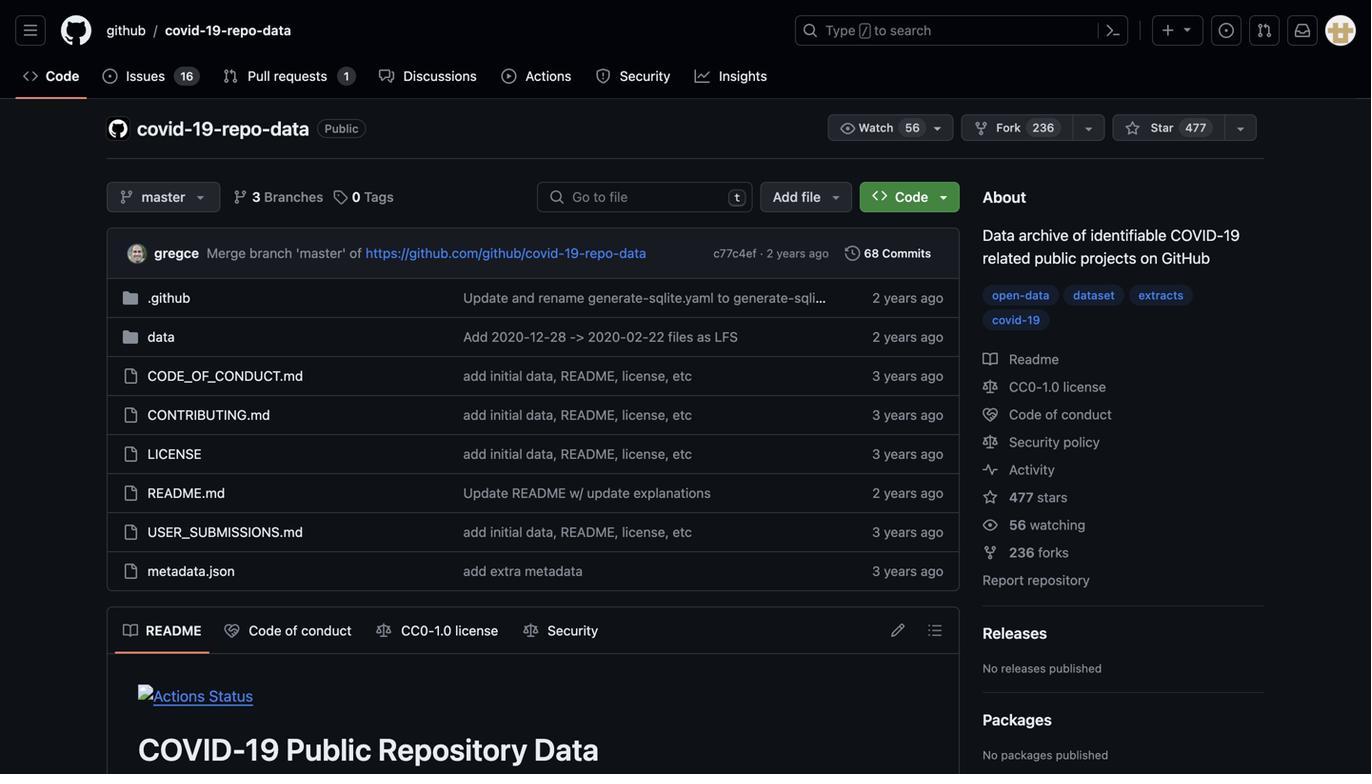 Task type: describe. For each thing, give the bounding box(es) containing it.
1
[[344, 70, 349, 83]]

19- inside github / covid-19-repo-data
[[206, 22, 227, 38]]

1 vertical spatial cc0-1.0 license
[[401, 623, 498, 638]]

add for metadata.json
[[463, 563, 487, 579]]

fork 236
[[996, 121, 1054, 134]]

merge branch 'master' of https://github.com/github/covid-19-repo-data
[[207, 245, 646, 261]]

477 users starred this repository element
[[1179, 118, 1213, 137]]

3 for license
[[872, 446, 880, 462]]

1 vertical spatial repo-
[[222, 117, 270, 139]]

0 horizontal spatial data
[[534, 731, 599, 767]]

/ for github
[[153, 22, 157, 38]]

packages link
[[983, 708, 1265, 731]]

add extra metadata link
[[463, 563, 583, 579]]

update for update and rename generate-sqlite.yaml to generate-sqlite.yaml.off 2 years ago
[[463, 290, 508, 306]]

fork
[[996, 121, 1021, 134]]

w/
[[570, 485, 583, 501]]

user_submissions.md
[[148, 524, 303, 540]]

add extra metadata
[[463, 563, 583, 579]]

readme.md link
[[148, 485, 225, 501]]

1 vertical spatial security link
[[516, 616, 607, 646]]

star
[[1151, 121, 1174, 134]]

data, for user_submissions.md
[[526, 524, 557, 540]]

metadata.json
[[148, 563, 235, 579]]

add 2020-12-28 -> 2020-02-22 files as lfs link
[[463, 329, 738, 345]]

update for update readme w/ update explanations
[[463, 485, 508, 501]]

data, for code_of_conduct.md
[[526, 368, 557, 384]]

type / to search
[[826, 22, 931, 38]]

releases
[[983, 624, 1047, 642]]

license link
[[148, 446, 202, 462]]

data, for license
[[526, 446, 557, 462]]

edit file image
[[890, 623, 906, 638]]

releases link
[[983, 624, 1047, 642]]

1 horizontal spatial code of conduct
[[1006, 407, 1112, 422]]

update readme w/ update explanations link
[[463, 485, 711, 501]]

years for contributing.md
[[884, 407, 917, 423]]

1 horizontal spatial cc0-
[[1009, 379, 1042, 395]]

repository
[[1028, 572, 1090, 588]]

add for add file
[[773, 189, 798, 205]]

1 horizontal spatial conduct
[[1061, 407, 1112, 422]]

report repository
[[983, 572, 1090, 588]]

identifiable
[[1091, 226, 1167, 244]]

security policy link
[[983, 434, 1100, 450]]

0 horizontal spatial security
[[548, 623, 598, 638]]

stars
[[1037, 489, 1068, 505]]

data, for contributing.md
[[526, 407, 557, 423]]

discussions link
[[371, 62, 486, 90]]

outline image
[[927, 623, 943, 638]]

years for code_of_conduct.md
[[884, 368, 917, 384]]

0
[[352, 189, 361, 205]]

236 forks
[[1009, 545, 1069, 560]]

code inside popup button
[[895, 189, 928, 205]]

actions status image
[[138, 685, 253, 707]]

initial for license
[[490, 446, 522, 462]]

github
[[107, 22, 146, 38]]

notifications image
[[1295, 23, 1310, 38]]

c77c4ef · 2 years ago
[[713, 247, 829, 260]]

code image inside popup button
[[872, 188, 888, 203]]

02-
[[626, 329, 649, 345]]

add initial data, readme, license, etc for user_submissions.md
[[463, 524, 692, 540]]

merge
[[207, 245, 246, 261]]

update and rename generate-sqlite.yaml to generate-sqlite.yaml.off link
[[463, 290, 880, 306]]

3 years ago for license
[[872, 446, 944, 462]]

user_submissions.md link
[[148, 524, 303, 540]]

activity link
[[983, 462, 1055, 478]]

shield image
[[596, 69, 611, 84]]

add initial data, readme, license, etc link for user_submissions.md
[[463, 524, 692, 540]]

3 for metadata.json
[[872, 563, 880, 579]]

readme, for user_submissions.md
[[561, 524, 619, 540]]

repository
[[378, 731, 528, 767]]

1 vertical spatial eye image
[[983, 518, 998, 533]]

lfs
[[715, 329, 738, 345]]

1 horizontal spatial to
[[874, 22, 887, 38]]

code of conduct image inside list
[[224, 623, 240, 638]]

published for packages
[[1056, 748, 1108, 762]]

issue opened image for git pull request icon
[[1219, 23, 1234, 38]]

1 horizontal spatial license
[[1063, 379, 1106, 395]]

readme link
[[115, 616, 209, 646]]

years for license
[[884, 446, 917, 462]]

homepage image
[[61, 15, 91, 46]]

0 horizontal spatial to
[[717, 290, 730, 306]]

releases
[[1001, 662, 1046, 675]]

etc for code_of_conduct.md
[[673, 368, 692, 384]]

tags
[[364, 189, 394, 205]]

gregce link
[[154, 245, 199, 261]]

0 vertical spatial law image
[[983, 379, 998, 395]]

add initial data, readme, license, etc link for contributing.md
[[463, 407, 692, 423]]

2 vertical spatial 19-
[[565, 245, 585, 261]]

etc for user_submissions.md
[[673, 524, 692, 540]]

1 vertical spatial license
[[455, 623, 498, 638]]

git branch image
[[233, 189, 248, 205]]

of inside data archive of identifiable covid-19 related public projects on github
[[1073, 226, 1087, 244]]

book image inside readme link
[[123, 623, 138, 638]]

0 vertical spatial security link
[[588, 62, 680, 90]]

repo- inside github / covid-19-repo-data
[[227, 22, 263, 38]]

.github link
[[148, 290, 190, 306]]

covid- for covid-19-repo-data
[[137, 117, 193, 139]]

security policy
[[1006, 434, 1100, 450]]

license, for license
[[622, 446, 669, 462]]

1 horizontal spatial cc0-1.0 license link
[[983, 379, 1106, 395]]

github / covid-19-repo-data
[[107, 22, 291, 38]]

add 2020-12-28 -> 2020-02-22 files as lfs
[[463, 329, 738, 345]]

1 horizontal spatial cc0-1.0 license
[[1006, 379, 1106, 395]]

sqlite.yaml.off
[[794, 290, 880, 306]]

1 vertical spatial law image
[[376, 623, 391, 638]]

covid-19 link
[[983, 309, 1050, 330]]

etc for license
[[673, 446, 692, 462]]

and
[[512, 290, 535, 306]]

initial for code_of_conduct.md
[[490, 368, 522, 384]]

issues
[[126, 68, 165, 84]]

on
[[1140, 249, 1158, 267]]

report
[[983, 572, 1024, 588]]

1 vertical spatial 19-
[[193, 117, 222, 139]]

add for add 2020-12-28 -> 2020-02-22 files as lfs
[[463, 329, 488, 345]]

add initial data, readme, license, etc link for license
[[463, 446, 692, 462]]

0 horizontal spatial readme
[[146, 623, 201, 638]]

477 stars
[[1009, 489, 1068, 505]]

covid- inside data archive of identifiable covid-19 related public projects on github
[[1171, 226, 1224, 244]]

initial for user_submissions.md
[[490, 524, 522, 540]]

data link
[[148, 329, 175, 345]]

plus image
[[1161, 23, 1176, 38]]

3 years ago for metadata.json
[[872, 563, 944, 579]]

years for metadata.json
[[884, 563, 917, 579]]

triangle down image for code
[[936, 189, 951, 205]]

master
[[142, 189, 185, 205]]

gregce image
[[128, 244, 147, 263]]

2 2020- from the left
[[588, 329, 626, 345]]

readme, for contributing.md
[[561, 407, 619, 423]]

open-data link
[[983, 285, 1059, 306]]

book image inside readme link
[[983, 352, 998, 367]]

data inside data archive of identifiable covid-19 related public projects on github
[[983, 226, 1015, 244]]

no releases published
[[983, 662, 1102, 675]]

dataset link
[[1064, 285, 1124, 306]]

1 horizontal spatial code of conduct link
[[983, 407, 1112, 422]]

0 vertical spatial public
[[325, 122, 359, 135]]

56 watching
[[1009, 517, 1086, 533]]

1 vertical spatial covid-
[[138, 731, 245, 767]]

1 horizontal spatial security
[[620, 68, 670, 84]]

report repository link
[[983, 572, 1090, 588]]

ago for license
[[921, 446, 944, 462]]

56 for 56 watching
[[1009, 517, 1026, 533]]

56 for 56
[[905, 121, 920, 134]]

command palette image
[[1106, 23, 1121, 38]]

1 vertical spatial conduct
[[301, 623, 352, 638]]

Go to file text field
[[572, 183, 721, 211]]

1 vertical spatial code of conduct
[[249, 623, 352, 638]]

triangle down image for master
[[193, 189, 208, 205]]

ago for user_submissions.md
[[921, 524, 944, 540]]

license, for code_of_conduct.md
[[622, 368, 669, 384]]

0 vertical spatial readme
[[512, 485, 566, 501]]

master button
[[107, 182, 221, 212]]

etc for contributing.md
[[673, 407, 692, 423]]

add initial data, readme, license, etc for license
[[463, 446, 692, 462]]

repo forked image for 236
[[983, 545, 998, 560]]

public
[[1035, 249, 1077, 267]]

2 years ago for add 2020-12-28 -> 2020-02-22 files as lfs
[[872, 329, 944, 345]]

0 vertical spatial code image
[[23, 69, 38, 84]]

rename
[[538, 290, 584, 306]]

add initial data, readme, license, etc for contributing.md
[[463, 407, 692, 423]]

add for license
[[463, 446, 487, 462]]

list containing github / covid-19-repo-data
[[99, 15, 784, 46]]

list containing readme
[[115, 616, 607, 646]]

star 477
[[1148, 121, 1206, 134]]



Task type: vqa. For each thing, say whether or not it's contained in the screenshot.
learn
no



Task type: locate. For each thing, give the bounding box(es) containing it.
0 horizontal spatial 56
[[905, 121, 920, 134]]

0 vertical spatial covid-19-repo-data link
[[157, 15, 299, 46]]

0 horizontal spatial triangle down image
[[193, 189, 208, 205]]

0 vertical spatial to
[[874, 22, 887, 38]]

1 add from the top
[[463, 368, 487, 384]]

1 vertical spatial update
[[463, 485, 508, 501]]

19 inside data archive of identifiable covid-19 related public projects on github
[[1224, 226, 1240, 244]]

book image left readme
[[983, 352, 998, 367]]

no left packages
[[983, 748, 998, 762]]

1 horizontal spatial 2020-
[[588, 329, 626, 345]]

repo- down pull
[[222, 117, 270, 139]]

2 years ago left star image
[[872, 485, 944, 501]]

4 license, from the top
[[622, 524, 669, 540]]

1 horizontal spatial data
[[983, 226, 1015, 244]]

5 add from the top
[[463, 563, 487, 579]]

1 vertical spatial cc0-1.0 license link
[[369, 616, 508, 646]]

search
[[890, 22, 931, 38]]

2 2 years ago from the top
[[872, 485, 944, 501]]

star image
[[1125, 121, 1140, 136]]

1 vertical spatial 2 years ago
[[872, 485, 944, 501]]

security link
[[588, 62, 680, 90], [516, 616, 607, 646]]

open-
[[992, 289, 1025, 302]]

security down the metadata
[[548, 623, 598, 638]]

data
[[263, 22, 291, 38], [270, 117, 309, 139], [619, 245, 646, 261], [1025, 289, 1050, 302], [148, 329, 175, 345]]

merge branch 'master' of link
[[207, 245, 362, 261]]

3 3 years ago from the top
[[872, 446, 944, 462]]

sqlite.yaml
[[649, 290, 714, 306]]

readme, for code_of_conduct.md
[[561, 368, 619, 384]]

add for code_of_conduct.md
[[463, 368, 487, 384]]

0 vertical spatial conduct
[[1061, 407, 1112, 422]]

0 vertical spatial 236
[[1033, 121, 1054, 134]]

1 vertical spatial 19
[[1027, 313, 1040, 327]]

insights
[[719, 68, 767, 84]]

repo forked image
[[973, 121, 989, 136], [983, 545, 998, 560]]

1 vertical spatial public
[[286, 731, 371, 767]]

3 data, from the top
[[526, 446, 557, 462]]

ago for data
[[921, 329, 944, 345]]

comment discussion image
[[379, 69, 394, 84]]

graph image
[[695, 69, 710, 84]]

2 initial from the top
[[490, 407, 522, 423]]

covid-19-repo-data
[[137, 117, 309, 139]]

branches
[[264, 189, 323, 205]]

github
[[1162, 249, 1210, 267]]

1 horizontal spatial generate-
[[733, 290, 794, 306]]

1 initial from the top
[[490, 368, 522, 384]]

0 vertical spatial eye image
[[840, 121, 856, 136]]

license down extra
[[455, 623, 498, 638]]

cc0-1.0 license link down readme
[[983, 379, 1106, 395]]

0 vertical spatial data
[[983, 226, 1015, 244]]

license, for user_submissions.md
[[622, 524, 669, 540]]

3 years ago for user_submissions.md
[[872, 524, 944, 540]]

triangle down image left about
[[936, 189, 951, 205]]

4 data, from the top
[[526, 524, 557, 540]]

2 license, from the top
[[622, 407, 669, 423]]

covid- down actions status image
[[138, 731, 245, 767]]

0 vertical spatial law image
[[983, 435, 998, 450]]

2 add initial data, readme, license, etc link from the top
[[463, 407, 692, 423]]

law image inside the security policy link
[[983, 435, 998, 450]]

1 horizontal spatial law image
[[983, 379, 998, 395]]

triangle down image right 'plus' icon
[[1180, 21, 1195, 37]]

236 right fork
[[1033, 121, 1054, 134]]

3 add from the top
[[463, 446, 487, 462]]

covid-19 public repository data
[[138, 731, 599, 767]]

code of conduct image up pulse icon
[[983, 407, 998, 422]]

1 directory image from the top
[[123, 290, 138, 306]]

1 2020- from the left
[[491, 329, 530, 345]]

packages
[[983, 711, 1052, 729]]

data inside github / covid-19-repo-data
[[263, 22, 291, 38]]

archive
[[1019, 226, 1069, 244]]

no packages published
[[983, 748, 1108, 762]]

0 horizontal spatial issue opened image
[[102, 69, 117, 84]]

1 horizontal spatial code of conduct image
[[983, 407, 998, 422]]

0 vertical spatial published
[[1049, 662, 1102, 675]]

2 years ago
[[872, 329, 944, 345], [872, 485, 944, 501]]

1 horizontal spatial covid-
[[1171, 226, 1224, 244]]

2 add initial data, readme, license, etc from the top
[[463, 407, 692, 423]]

years for readme.md
[[884, 485, 917, 501]]

repo forked image for fork
[[973, 121, 989, 136]]

license, for contributing.md
[[622, 407, 669, 423]]

0 vertical spatial repo forked image
[[973, 121, 989, 136]]

eye image
[[840, 121, 856, 136], [983, 518, 998, 533]]

3 initial from the top
[[490, 446, 522, 462]]

repo forked image up report
[[983, 545, 998, 560]]

add this repository to a list image
[[1233, 121, 1248, 136]]

readme.md
[[148, 485, 225, 501]]

data up covid-19 link
[[1025, 289, 1050, 302]]

0 vertical spatial 2 years ago
[[872, 329, 944, 345]]

data up pull requests
[[263, 22, 291, 38]]

directory image
[[123, 290, 138, 306], [123, 329, 138, 345]]

1 vertical spatial 236
[[1009, 545, 1035, 560]]

cc0-1.0 license down readme
[[1006, 379, 1106, 395]]

code of conduct image
[[983, 407, 998, 422], [224, 623, 240, 638]]

19- up rename
[[565, 245, 585, 261]]

477
[[1185, 121, 1206, 134], [1009, 489, 1034, 505]]

star image
[[983, 490, 998, 505]]

2 no from the top
[[983, 748, 998, 762]]

triangle down image
[[1180, 21, 1195, 37], [193, 189, 208, 205], [936, 189, 951, 205]]

1 etc from the top
[[673, 368, 692, 384]]

1 vertical spatial repo forked image
[[983, 545, 998, 560]]

-
[[570, 329, 576, 345]]

covid- up 16
[[165, 22, 206, 38]]

ago for metadata.json
[[921, 563, 944, 579]]

56 right watch
[[905, 121, 920, 134]]

data down go to file 'text field' at the top
[[619, 245, 646, 261]]

policy
[[1063, 434, 1100, 450]]

to left search
[[874, 22, 887, 38]]

security up activity
[[1009, 434, 1060, 450]]

issue opened image
[[1219, 23, 1234, 38], [102, 69, 117, 84]]

add for contributing.md
[[463, 407, 487, 423]]

4 add from the top
[[463, 524, 487, 540]]

ago for contributing.md
[[921, 407, 944, 423]]

actions link
[[494, 62, 580, 90]]

2 years ago down sqlite.yaml.off in the top of the page
[[872, 329, 944, 345]]

directory image for .github
[[123, 290, 138, 306]]

/ inside github / covid-19-repo-data
[[153, 22, 157, 38]]

1 data, from the top
[[526, 368, 557, 384]]

eye image up triangle down icon
[[840, 121, 856, 136]]

directory image left data 'link' in the top left of the page
[[123, 329, 138, 345]]

4 initial from the top
[[490, 524, 522, 540]]

3 for contributing.md
[[872, 407, 880, 423]]

.github
[[148, 290, 190, 306]]

cc0-1.0 license link down extra
[[369, 616, 508, 646]]

0 vertical spatial 1.0
[[1042, 379, 1060, 395]]

/ inside the type / to search
[[861, 25, 868, 38]]

packages
[[1001, 748, 1053, 762]]

dataset
[[1073, 289, 1115, 302]]

4 add initial data, readme, license, etc link from the top
[[463, 524, 692, 540]]

/
[[153, 22, 157, 38], [861, 25, 868, 38]]

0 horizontal spatial covid-
[[138, 731, 245, 767]]

·
[[760, 247, 763, 260]]

history image
[[845, 246, 860, 261]]

directory image left .github
[[123, 290, 138, 306]]

0 vertical spatial code of conduct link
[[983, 407, 1112, 422]]

4 3 years ago from the top
[[872, 524, 944, 540]]

477 down activity link
[[1009, 489, 1034, 505]]

update left the 'and'
[[463, 290, 508, 306]]

triangle down image inside master popup button
[[193, 189, 208, 205]]

covid-19-repo-data link up git pull request image
[[157, 15, 299, 46]]

years for data
[[884, 329, 917, 345]]

metadata.json link
[[148, 563, 235, 579]]

requests
[[274, 68, 327, 84]]

1 add initial data, readme, license, etc link from the top
[[463, 368, 692, 384]]

0 vertical spatial cc0-
[[1009, 379, 1042, 395]]

covid-19-repo-data link
[[157, 15, 299, 46], [137, 117, 309, 139]]

gregce
[[154, 245, 199, 261]]

covid- up github at the right top of the page
[[1171, 226, 1224, 244]]

2020-
[[491, 329, 530, 345], [588, 329, 626, 345]]

license
[[1063, 379, 1106, 395], [455, 623, 498, 638]]

0 vertical spatial directory image
[[123, 290, 138, 306]]

2 readme, from the top
[[561, 407, 619, 423]]

book image up actions status image
[[123, 623, 138, 638]]

readme down metadata.json link
[[146, 623, 201, 638]]

pull requests
[[248, 68, 327, 84]]

license up policy
[[1063, 379, 1106, 395]]

no
[[983, 662, 998, 675], [983, 748, 998, 762]]

1 generate- from the left
[[588, 290, 649, 306]]

extracts link
[[1129, 285, 1193, 306]]

readme,
[[561, 368, 619, 384], [561, 407, 619, 423], [561, 446, 619, 462], [561, 524, 619, 540]]

56 down 477 stars
[[1009, 517, 1026, 533]]

1 vertical spatial issue opened image
[[102, 69, 117, 84]]

law image
[[983, 379, 998, 395], [523, 623, 539, 638]]

28
[[550, 329, 566, 345]]

to up lfs
[[717, 290, 730, 306]]

3 years ago for code_of_conduct.md
[[872, 368, 944, 384]]

0 horizontal spatial cc0-1.0 license link
[[369, 616, 508, 646]]

extra
[[490, 563, 521, 579]]

5 3 years ago from the top
[[872, 563, 944, 579]]

56
[[905, 121, 920, 134], [1009, 517, 1026, 533]]

2 years ago for update readme w/ update explanations
[[872, 485, 944, 501]]

2 etc from the top
[[673, 407, 692, 423]]

generate- up add 2020-12-28 -> 2020-02-22 files as lfs
[[588, 290, 649, 306]]

add left file
[[773, 189, 798, 205]]

1 vertical spatial no
[[983, 748, 998, 762]]

code of conduct image right readme link
[[224, 623, 240, 638]]

published right releases
[[1049, 662, 1102, 675]]

issue opened image left git pull request icon
[[1219, 23, 1234, 38]]

code image
[[23, 69, 38, 84], [872, 188, 888, 203]]

readme left w/
[[512, 485, 566, 501]]

published down packages link
[[1056, 748, 1108, 762]]

covid- right owner avatar
[[137, 117, 193, 139]]

generate- down '·'
[[733, 290, 794, 306]]

code link
[[15, 62, 87, 90]]

0 vertical spatial list
[[99, 15, 784, 46]]

security right shield image
[[620, 68, 670, 84]]

code_of_conduct.md link
[[148, 368, 303, 384]]

1 vertical spatial 1.0
[[434, 623, 452, 638]]

0 vertical spatial 19
[[1224, 226, 1240, 244]]

0 vertical spatial update
[[463, 290, 508, 306]]

git branch image
[[119, 189, 134, 205]]

477 right star in the top of the page
[[1185, 121, 1206, 134]]

0 horizontal spatial code of conduct link
[[217, 616, 361, 646]]

0 horizontal spatial law image
[[523, 623, 539, 638]]

update
[[463, 290, 508, 306], [463, 485, 508, 501]]

cc0-1.0 license down extra
[[401, 623, 498, 638]]

repo- down go to file 'text field' at the top
[[585, 245, 619, 261]]

public
[[325, 122, 359, 135], [286, 731, 371, 767]]

github link
[[99, 15, 153, 46]]

2 data, from the top
[[526, 407, 557, 423]]

2 vertical spatial repo-
[[585, 245, 619, 261]]

>
[[576, 329, 584, 345]]

4 add initial data, readme, license, etc from the top
[[463, 524, 692, 540]]

generate-
[[588, 290, 649, 306], [733, 290, 794, 306]]

covid-19-repo-data link down git pull request image
[[137, 117, 309, 139]]

no for packages
[[983, 748, 998, 762]]

security link left graph icon
[[588, 62, 680, 90]]

/ for type
[[861, 25, 868, 38]]

0 vertical spatial 477
[[1185, 121, 1206, 134]]

issue opened image left issues
[[102, 69, 117, 84]]

2 update from the top
[[463, 485, 508, 501]]

1 update from the top
[[463, 290, 508, 306]]

add initial data, readme, license, etc link
[[463, 368, 692, 384], [463, 407, 692, 423], [463, 446, 692, 462], [463, 524, 692, 540]]

0 horizontal spatial add
[[463, 329, 488, 345]]

19- down 16
[[193, 117, 222, 139]]

triangle down image right the master
[[193, 189, 208, 205]]

1 no from the top
[[983, 662, 998, 675]]

1 vertical spatial directory image
[[123, 329, 138, 345]]

4 etc from the top
[[673, 524, 692, 540]]

watching
[[1030, 517, 1086, 533]]

ago for readme.md
[[921, 485, 944, 501]]

68
[[864, 247, 879, 260]]

0 horizontal spatial book image
[[123, 623, 138, 638]]

no left releases
[[983, 662, 998, 675]]

2 add from the top
[[463, 407, 487, 423]]

1 2 years ago from the top
[[872, 329, 944, 345]]

2 directory image from the top
[[123, 329, 138, 345]]

update and rename generate-sqlite.yaml to generate-sqlite.yaml.off 2 years ago
[[463, 290, 944, 306]]

2 vertical spatial security
[[548, 623, 598, 638]]

repo- up pull
[[227, 22, 263, 38]]

branch
[[249, 245, 292, 261]]

0 horizontal spatial cc0-1.0 license
[[401, 623, 498, 638]]

cc0-1.0 license link
[[983, 379, 1106, 395], [369, 616, 508, 646]]

0 horizontal spatial conduct
[[301, 623, 352, 638]]

update up extra
[[463, 485, 508, 501]]

play image
[[501, 69, 517, 84]]

3 for code_of_conduct.md
[[872, 368, 880, 384]]

readme, for license
[[561, 446, 619, 462]]

book image
[[983, 352, 998, 367], [123, 623, 138, 638]]

git pull request image
[[223, 69, 238, 84]]

1 vertical spatial add
[[463, 329, 488, 345]]

0 horizontal spatial eye image
[[840, 121, 856, 136]]

1 add initial data, readme, license, etc from the top
[[463, 368, 692, 384]]

search image
[[549, 189, 565, 205]]

add inside popup button
[[773, 189, 798, 205]]

0 vertical spatial add
[[773, 189, 798, 205]]

file
[[802, 189, 821, 205]]

add
[[463, 368, 487, 384], [463, 407, 487, 423], [463, 446, 487, 462], [463, 524, 487, 540], [463, 563, 487, 579]]

add file button
[[761, 182, 852, 212]]

law image down readme link
[[983, 379, 998, 395]]

0 horizontal spatial 1.0
[[434, 623, 452, 638]]

list
[[99, 15, 784, 46], [115, 616, 607, 646]]

cc0-
[[1009, 379, 1042, 395], [401, 623, 434, 638]]

eye image down star image
[[983, 518, 998, 533]]

2 horizontal spatial 19
[[1224, 226, 1240, 244]]

1 horizontal spatial book image
[[983, 352, 998, 367]]

1 horizontal spatial 477
[[1185, 121, 1206, 134]]

code of conduct link
[[983, 407, 1112, 422], [217, 616, 361, 646]]

1 horizontal spatial eye image
[[983, 518, 998, 533]]

/ right github
[[153, 22, 157, 38]]

3 add initial data, readme, license, etc link from the top
[[463, 446, 692, 462]]

data down .github link
[[148, 329, 175, 345]]

0 vertical spatial code of conduct
[[1006, 407, 1112, 422]]

2020- right >
[[588, 329, 626, 345]]

readme
[[1006, 351, 1059, 367]]

initial
[[490, 368, 522, 384], [490, 407, 522, 423], [490, 446, 522, 462], [490, 524, 522, 540]]

1 vertical spatial book image
[[123, 623, 138, 638]]

0 horizontal spatial cc0-
[[401, 623, 434, 638]]

see your forks of this repository image
[[1081, 121, 1096, 136]]

no for releases
[[983, 662, 998, 675]]

1 vertical spatial security
[[1009, 434, 1060, 450]]

1 vertical spatial code of conduct image
[[224, 623, 240, 638]]

3 etc from the top
[[673, 446, 692, 462]]

236 up report repository
[[1009, 545, 1035, 560]]

activity
[[1009, 462, 1055, 478]]

1.0
[[1042, 379, 1060, 395], [434, 623, 452, 638]]

1 3 years ago from the top
[[872, 368, 944, 384]]

security link down the metadata
[[516, 616, 607, 646]]

1 horizontal spatial 1.0
[[1042, 379, 1060, 395]]

2020- down the 'and'
[[491, 329, 530, 345]]

0 horizontal spatial generate-
[[588, 290, 649, 306]]

3 years ago for contributing.md
[[872, 407, 944, 423]]

19 for covid-19
[[1027, 313, 1040, 327]]

2 vertical spatial covid-
[[992, 313, 1027, 327]]

c77c4ef
[[713, 247, 757, 260]]

1 license, from the top
[[622, 368, 669, 384]]

add file
[[773, 189, 821, 205]]

3 readme, from the top
[[561, 446, 619, 462]]

contributing.md
[[148, 407, 270, 423]]

covid- inside github / covid-19-repo-data
[[165, 22, 206, 38]]

issue opened image for git pull request image
[[102, 69, 117, 84]]

1 readme, from the top
[[561, 368, 619, 384]]

1 vertical spatial list
[[115, 616, 607, 646]]

git pull request image
[[1257, 23, 1272, 38]]

0 vertical spatial 19-
[[206, 22, 227, 38]]

/ right type
[[861, 25, 868, 38]]

0 vertical spatial covid-
[[1171, 226, 1224, 244]]

code button
[[860, 182, 960, 212]]

2 3 years ago from the top
[[872, 407, 944, 423]]

236
[[1033, 121, 1054, 134], [1009, 545, 1035, 560]]

ago for code_of_conduct.md
[[921, 368, 944, 384]]

0 vertical spatial cc0-1.0 license
[[1006, 379, 1106, 395]]

cc0- inside list
[[401, 623, 434, 638]]

0 vertical spatial code of conduct image
[[983, 407, 998, 422]]

forks
[[1038, 545, 1069, 560]]

0 horizontal spatial code of conduct image
[[224, 623, 240, 638]]

19- up git pull request image
[[206, 22, 227, 38]]

data down pull requests
[[270, 117, 309, 139]]

3 add initial data, readme, license, etc from the top
[[463, 446, 692, 462]]

add initial data, readme, license, etc for code_of_conduct.md
[[463, 368, 692, 384]]

triangle down image inside code popup button
[[936, 189, 951, 205]]

1 vertical spatial 56
[[1009, 517, 1026, 533]]

2 vertical spatial 19
[[245, 731, 280, 767]]

t
[[734, 192, 741, 204]]

data archive of identifiable covid-19 related public projects on github
[[983, 226, 1240, 267]]

3 for user_submissions.md
[[872, 524, 880, 540]]

add initial data, readme, license, etc
[[463, 368, 692, 384], [463, 407, 692, 423], [463, 446, 692, 462], [463, 524, 692, 540]]

insights link
[[687, 62, 776, 90]]

add initial data, readme, license, etc link for code_of_conduct.md
[[463, 368, 692, 384]]

covid- for covid-19
[[992, 313, 1027, 327]]

https://github.com/github/covid-19-repo-data link
[[366, 245, 646, 261]]

projects
[[1081, 249, 1137, 267]]

1 horizontal spatial readme
[[512, 485, 566, 501]]

2 generate- from the left
[[733, 290, 794, 306]]

0 horizontal spatial 477
[[1009, 489, 1034, 505]]

repo forked image left fork
[[973, 121, 989, 136]]

law image down 'add extra metadata' link
[[523, 623, 539, 638]]

tag image
[[333, 189, 348, 205]]

1 horizontal spatial /
[[861, 25, 868, 38]]

owner avatar image
[[107, 117, 130, 140]]

about
[[983, 188, 1026, 206]]

initial for contributing.md
[[490, 407, 522, 423]]

68 commits
[[864, 247, 931, 260]]

directory image for data
[[123, 329, 138, 345]]

3 license, from the top
[[622, 446, 669, 462]]

2 horizontal spatial triangle down image
[[1180, 21, 1195, 37]]

0 vertical spatial license
[[1063, 379, 1106, 395]]

discussions
[[403, 68, 477, 84]]

19 for covid-19 public repository data
[[245, 731, 280, 767]]

triangle down image
[[829, 189, 844, 205]]

1 vertical spatial code of conduct link
[[217, 616, 361, 646]]

covid- down open-
[[992, 313, 1027, 327]]

published for releases
[[1049, 662, 1102, 675]]

files
[[668, 329, 693, 345]]

1 vertical spatial cc0-
[[401, 623, 434, 638]]

law image
[[983, 435, 998, 450], [376, 623, 391, 638]]

pulse image
[[983, 462, 998, 478]]

4 readme, from the top
[[561, 524, 619, 540]]

add left 12-
[[463, 329, 488, 345]]

0 vertical spatial repo-
[[227, 22, 263, 38]]

0 vertical spatial cc0-1.0 license link
[[983, 379, 1106, 395]]

years for user_submissions.md
[[884, 524, 917, 540]]

add for user_submissions.md
[[463, 524, 487, 540]]

code_of_conduct.md
[[148, 368, 303, 384]]

ago
[[809, 247, 829, 260], [921, 290, 944, 306], [921, 329, 944, 345], [921, 368, 944, 384], [921, 407, 944, 423], [921, 446, 944, 462], [921, 485, 944, 501], [921, 524, 944, 540], [921, 563, 944, 579]]

1 vertical spatial covid-19-repo-data link
[[137, 117, 309, 139]]



